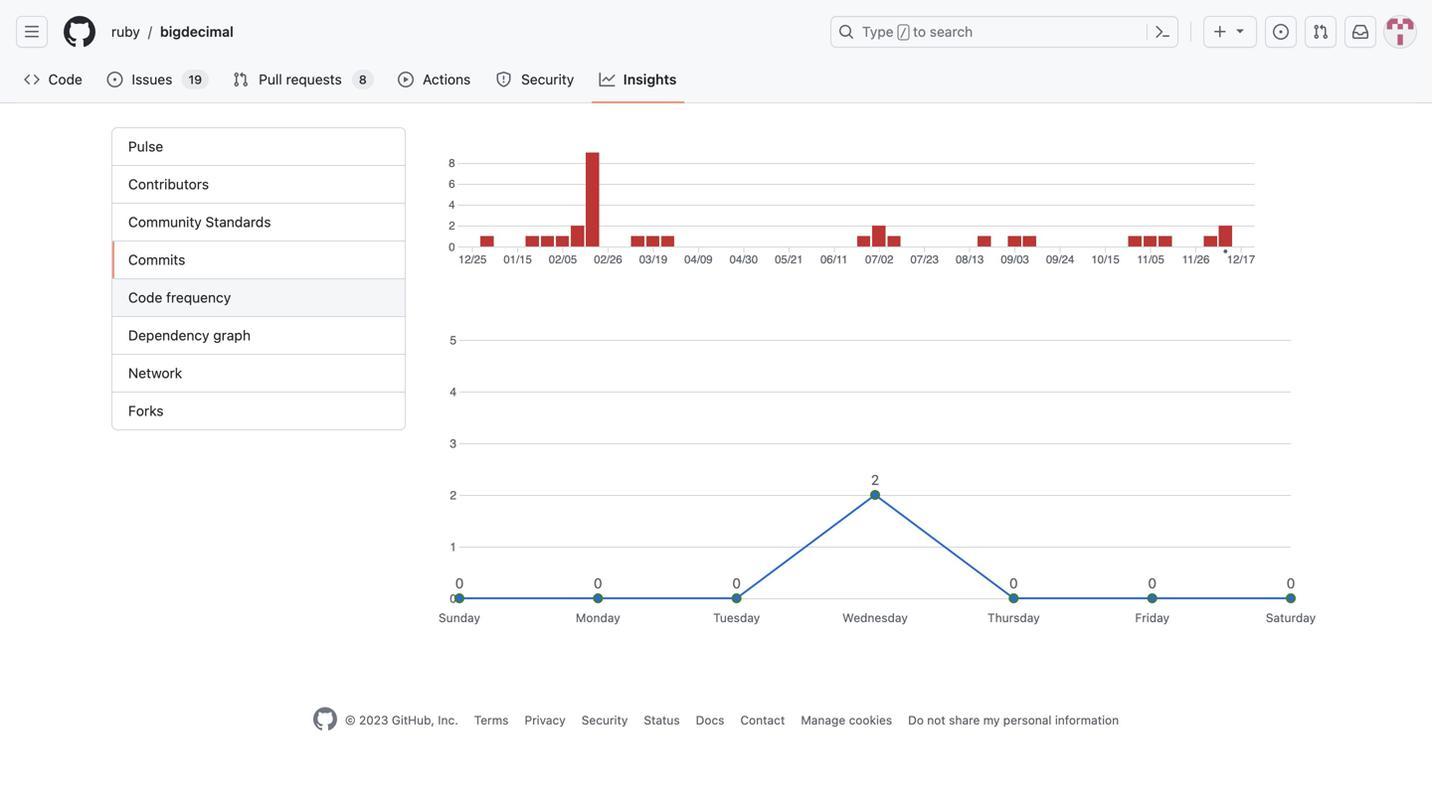 Task type: vqa. For each thing, say whether or not it's contained in the screenshot.
or to the top
no



Task type: describe. For each thing, give the bounding box(es) containing it.
cookies
[[849, 714, 892, 728]]

pulse
[[128, 138, 163, 155]]

issue opened image for git pull request icon
[[107, 72, 123, 88]]

1 horizontal spatial security
[[582, 714, 628, 728]]

contact
[[740, 714, 785, 728]]

triangle down image
[[1232, 22, 1248, 38]]

insights element
[[111, 127, 406, 431]]

github,
[[392, 714, 435, 728]]

frequency
[[166, 289, 231, 306]]

code link
[[16, 65, 91, 94]]

/ for ruby
[[148, 23, 152, 40]]

graph image
[[599, 72, 615, 88]]

manage cookies button
[[801, 712, 892, 730]]

19
[[188, 73, 202, 87]]

community standards link
[[112, 204, 405, 242]]

shield image
[[496, 72, 512, 88]]

code for code
[[48, 71, 82, 88]]

not
[[927, 714, 946, 728]]

issues
[[132, 71, 172, 88]]

insights link
[[591, 65, 685, 94]]

0 vertical spatial homepage image
[[64, 16, 95, 48]]

network link
[[112, 355, 405, 393]]

code frequency
[[128, 289, 231, 306]]

0 vertical spatial security link
[[488, 65, 584, 94]]

my
[[983, 714, 1000, 728]]

dependency graph link
[[112, 317, 405, 355]]

network
[[128, 365, 182, 381]]

pull
[[259, 71, 282, 88]]

terms
[[474, 714, 509, 728]]

issue opened image for git pull request image
[[1273, 24, 1289, 40]]

graph
[[213, 327, 251, 344]]

personal
[[1003, 714, 1052, 728]]

notifications image
[[1353, 24, 1368, 40]]

commits
[[128, 252, 185, 268]]

search
[[930, 23, 973, 40]]

status link
[[644, 714, 680, 728]]

contact link
[[740, 714, 785, 728]]

community standards
[[128, 214, 271, 230]]

pull requests
[[259, 71, 342, 88]]

insights
[[623, 71, 677, 88]]

pulse link
[[112, 128, 405, 166]]

community
[[128, 214, 202, 230]]

docs
[[696, 714, 724, 728]]

manage
[[801, 714, 846, 728]]

8
[[359, 73, 367, 87]]

status
[[644, 714, 680, 728]]

© 2023 github, inc.
[[345, 714, 458, 728]]

ruby
[[111, 23, 140, 40]]

contributors
[[128, 176, 209, 192]]

play image
[[398, 72, 413, 88]]

0 vertical spatial security
[[521, 71, 574, 88]]

©
[[345, 714, 356, 728]]

type / to search
[[862, 23, 973, 40]]

bigdecimal
[[160, 23, 234, 40]]

to
[[913, 23, 926, 40]]

dependency graph
[[128, 327, 251, 344]]

1 vertical spatial security link
[[582, 714, 628, 728]]

manage cookies
[[801, 714, 892, 728]]

/ for type
[[900, 26, 907, 40]]



Task type: locate. For each thing, give the bounding box(es) containing it.
git pull request image
[[1313, 24, 1329, 40]]

do
[[908, 714, 924, 728]]

standards
[[205, 214, 271, 230]]

/
[[148, 23, 152, 40], [900, 26, 907, 40]]

ruby / bigdecimal
[[111, 23, 234, 40]]

1 vertical spatial homepage image
[[313, 708, 337, 732]]

1 vertical spatial issue opened image
[[107, 72, 123, 88]]

code down commits
[[128, 289, 162, 306]]

/ inside type / to search
[[900, 26, 907, 40]]

security link left 'graph' "image" at the left top
[[488, 65, 584, 94]]

actions link
[[390, 65, 480, 94]]

plus image
[[1212, 24, 1228, 40]]

type
[[862, 23, 894, 40]]

1 vertical spatial code
[[128, 289, 162, 306]]

homepage image left ©
[[313, 708, 337, 732]]

issue opened image
[[1273, 24, 1289, 40], [107, 72, 123, 88]]

1 horizontal spatial issue opened image
[[1273, 24, 1289, 40]]

homepage image
[[64, 16, 95, 48], [313, 708, 337, 732]]

1 horizontal spatial homepage image
[[313, 708, 337, 732]]

ruby link
[[103, 16, 148, 48]]

1 horizontal spatial /
[[900, 26, 907, 40]]

1 horizontal spatial code
[[128, 289, 162, 306]]

docs link
[[696, 714, 724, 728]]

code image
[[24, 72, 40, 88]]

list
[[103, 16, 818, 48]]

security link
[[488, 65, 584, 94], [582, 714, 628, 728]]

/ left to
[[900, 26, 907, 40]]

0 vertical spatial code
[[48, 71, 82, 88]]

security right "shield" image
[[521, 71, 574, 88]]

code right code "icon"
[[48, 71, 82, 88]]

actions
[[423, 71, 471, 88]]

list containing ruby / bigdecimal
[[103, 16, 818, 48]]

terms link
[[474, 714, 509, 728]]

security link left the status link
[[582, 714, 628, 728]]

code
[[48, 71, 82, 88], [128, 289, 162, 306]]

security
[[521, 71, 574, 88], [582, 714, 628, 728]]

1 vertical spatial security
[[582, 714, 628, 728]]

code inside insights "element"
[[128, 289, 162, 306]]

0 horizontal spatial code
[[48, 71, 82, 88]]

code for code frequency
[[128, 289, 162, 306]]

0 horizontal spatial issue opened image
[[107, 72, 123, 88]]

forks
[[128, 403, 164, 419]]

0 horizontal spatial homepage image
[[64, 16, 95, 48]]

bigdecimal link
[[152, 16, 241, 48]]

do not share my personal information
[[908, 714, 1119, 728]]

commits link
[[112, 242, 405, 279]]

0 horizontal spatial /
[[148, 23, 152, 40]]

/ inside ruby / bigdecimal
[[148, 23, 152, 40]]

command palette image
[[1155, 24, 1171, 40]]

privacy link
[[525, 714, 566, 728]]

privacy
[[525, 714, 566, 728]]

share
[[949, 714, 980, 728]]

issue opened image left git pull request image
[[1273, 24, 1289, 40]]

contributors link
[[112, 166, 405, 204]]

forks link
[[112, 393, 405, 430]]

0 horizontal spatial security
[[521, 71, 574, 88]]

homepage image left ruby link
[[64, 16, 95, 48]]

issue opened image left issues
[[107, 72, 123, 88]]

dependency
[[128, 327, 209, 344]]

/ right ruby
[[148, 23, 152, 40]]

git pull request image
[[233, 72, 249, 88]]

2023
[[359, 714, 388, 728]]

information
[[1055, 714, 1119, 728]]

inc.
[[438, 714, 458, 728]]

code frequency link
[[112, 279, 405, 317]]

requests
[[286, 71, 342, 88]]

security left the status link
[[582, 714, 628, 728]]

0 vertical spatial issue opened image
[[1273, 24, 1289, 40]]

do not share my personal information button
[[908, 712, 1119, 730]]



